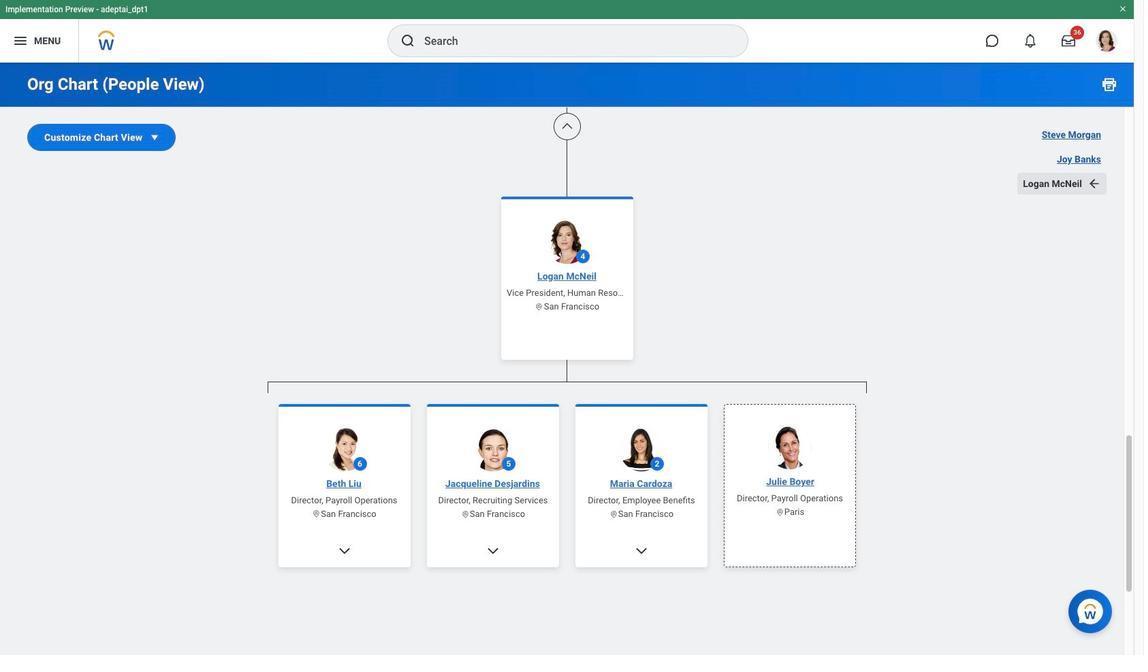 Task type: locate. For each thing, give the bounding box(es) containing it.
1 chevron down image from the left
[[337, 544, 351, 558]]

justify image
[[12, 33, 29, 49]]

1 horizontal spatial chevron down image
[[486, 544, 499, 558]]

banner
[[0, 0, 1134, 63]]

location image
[[535, 302, 544, 311], [312, 510, 321, 519], [461, 510, 469, 519], [609, 510, 618, 519]]

location image
[[775, 508, 784, 517]]

print org chart image
[[1101, 76, 1117, 93]]

2 horizontal spatial chevron down image
[[634, 544, 648, 558]]

chevron down image
[[337, 544, 351, 558], [486, 544, 499, 558], [634, 544, 648, 558]]

0 horizontal spatial chevron down image
[[337, 544, 351, 558]]

arrow left image
[[1088, 177, 1101, 191]]

search image
[[400, 33, 416, 49]]

location image for third chevron down 'icon' from right
[[312, 510, 321, 519]]

caret down image
[[148, 131, 162, 144]]

main content
[[0, 0, 1134, 656]]



Task type: vqa. For each thing, say whether or not it's contained in the screenshot.
notifications large ICON at top right
yes



Task type: describe. For each thing, give the bounding box(es) containing it.
location image for third chevron down 'icon' from left
[[609, 510, 618, 519]]

logan mcneil, logan mcneil, 4 direct reports element
[[267, 393, 867, 656]]

close environment banner image
[[1119, 5, 1127, 13]]

inbox large image
[[1062, 34, 1075, 48]]

notifications large image
[[1023, 34, 1037, 48]]

location image for second chevron down 'icon' from right
[[461, 510, 469, 519]]

profile logan mcneil image
[[1096, 30, 1117, 55]]

3 chevron down image from the left
[[634, 544, 648, 558]]

2 chevron down image from the left
[[486, 544, 499, 558]]

chevron up image
[[560, 120, 574, 133]]

Search Workday  search field
[[424, 26, 720, 56]]



